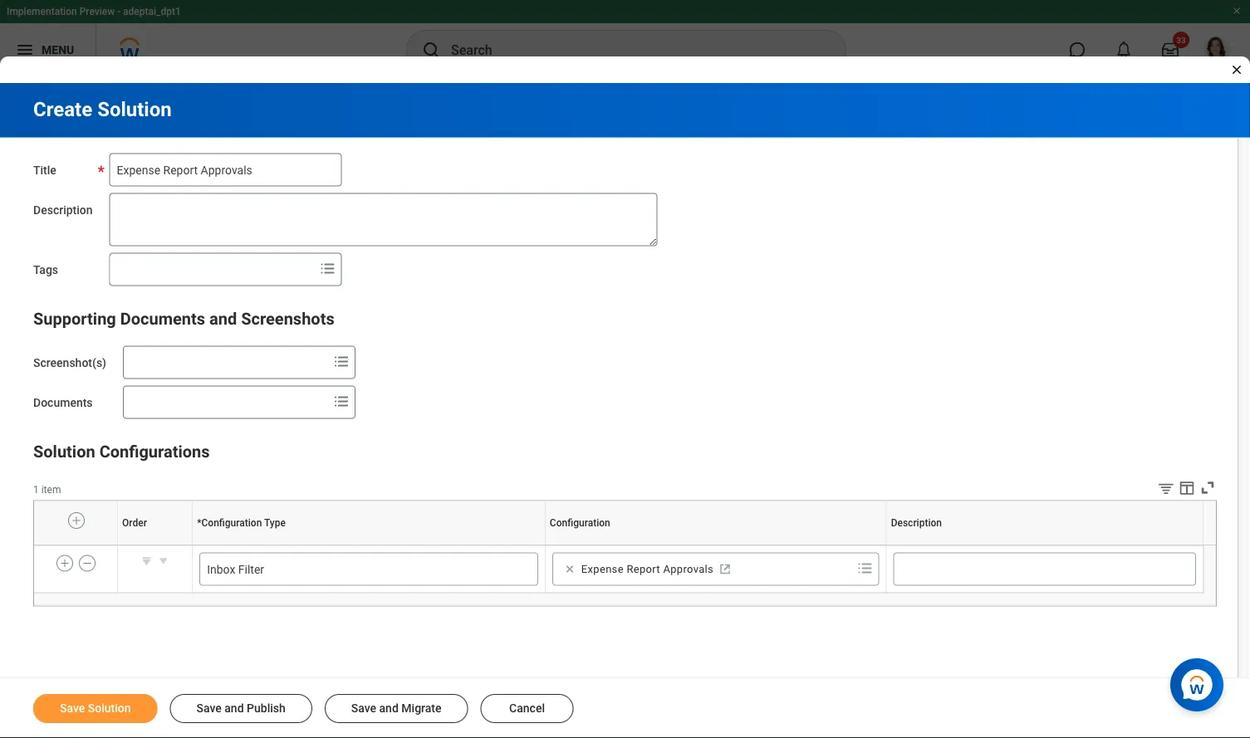 Task type: vqa. For each thing, say whether or not it's contained in the screenshot.
bottommost "plus" image
yes



Task type: describe. For each thing, give the bounding box(es) containing it.
expense
[[581, 563, 624, 576]]

0 horizontal spatial description
[[33, 203, 93, 217]]

type for * configuration type
[[264, 518, 286, 529]]

row element containing expense report approvals
[[34, 547, 1203, 593]]

approvals
[[663, 563, 714, 576]]

and for save and migrate
[[379, 702, 399, 716]]

save and migrate
[[351, 702, 442, 716]]

prompts image
[[331, 352, 351, 372]]

implementation preview -   adeptai_dpt1 banner
[[0, 0, 1250, 76]]

screenshots
[[241, 309, 335, 329]]

publish
[[247, 702, 286, 716]]

-
[[117, 6, 121, 17]]

migrate
[[401, 702, 442, 716]]

expense report approvals element
[[581, 562, 714, 577]]

prompts image for documents
[[331, 392, 351, 412]]

fullscreen image
[[1199, 479, 1217, 497]]

description button
[[1042, 546, 1047, 547]]

save solution button
[[33, 694, 157, 724]]

solution configurations
[[33, 442, 210, 462]]

description inside row element
[[891, 518, 942, 529]]

select to filter grid data image
[[1157, 480, 1175, 497]]

close create solution image
[[1230, 63, 1244, 76]]

solution inside group
[[33, 442, 95, 462]]

supporting
[[33, 309, 116, 329]]

x small image
[[561, 561, 578, 578]]

order configuration type configuration description
[[154, 546, 1047, 547]]

expense report approvals
[[581, 563, 714, 576]]

create solution
[[33, 98, 172, 121]]

1 vertical spatial documents
[[33, 396, 93, 410]]

cancel button
[[481, 694, 574, 724]]

configurations
[[99, 442, 210, 462]]

ext link image
[[717, 561, 734, 578]]

close environment banner image
[[1232, 6, 1242, 16]]

*
[[197, 518, 201, 529]]

plus image for row element containing expense report approvals
[[59, 556, 71, 571]]

save and publish
[[196, 702, 286, 716]]

2 vertical spatial prompts image
[[855, 559, 875, 579]]

action bar region
[[0, 678, 1250, 738]]

row element containing order
[[34, 501, 1207, 546]]

expense report approvals, press delete to clear value, ctrl + enter opens in new window. option
[[558, 560, 737, 579]]

workday assistant region
[[1170, 652, 1230, 712]]

preview
[[79, 6, 115, 17]]

order column header
[[118, 546, 192, 547]]

1
[[33, 484, 39, 496]]

create solution dialog
[[0, 0, 1250, 738]]

and inside group
[[209, 309, 237, 329]]

type for order configuration type configuration description
[[370, 546, 372, 547]]

notifications large image
[[1116, 42, 1132, 58]]

cancel
[[509, 702, 545, 716]]

* configuration type
[[197, 518, 286, 529]]

minus image
[[81, 556, 93, 571]]

0 vertical spatial documents
[[120, 309, 205, 329]]

implementation preview -   adeptai_dpt1
[[7, 6, 181, 17]]

save solution
[[60, 702, 131, 716]]

save for save and publish
[[196, 702, 222, 716]]

click to view/edit grid preferences image
[[1178, 479, 1196, 497]]

solution for create solution
[[97, 98, 172, 121]]



Task type: locate. For each thing, give the bounding box(es) containing it.
0 horizontal spatial type
[[264, 518, 286, 529]]

Documents field
[[124, 388, 328, 417]]

prompts image for tags
[[318, 259, 338, 279]]

0 vertical spatial plus image
[[71, 513, 82, 528]]

1 vertical spatial prompts image
[[331, 392, 351, 412]]

1 horizontal spatial type
[[370, 546, 372, 547]]

prompts image inside supporting documents and screenshots group
[[331, 392, 351, 412]]

plus image left minus image
[[59, 556, 71, 571]]

order up order column header
[[122, 518, 147, 529]]

description
[[33, 203, 93, 217], [891, 518, 942, 529], [1042, 546, 1047, 547]]

inbox large image
[[1162, 42, 1179, 58]]

type
[[264, 518, 286, 529], [370, 546, 372, 547]]

1 save from the left
[[60, 702, 85, 716]]

prompts image
[[318, 259, 338, 279], [331, 392, 351, 412], [855, 559, 875, 579]]

row element
[[34, 501, 1207, 546], [34, 547, 1203, 593]]

order for order configuration type configuration description
[[154, 546, 156, 547]]

save
[[60, 702, 85, 716], [196, 702, 222, 716], [351, 702, 376, 716]]

supporting documents and screenshots
[[33, 309, 335, 329]]

order for order
[[122, 518, 147, 529]]

0 vertical spatial prompts image
[[318, 259, 338, 279]]

plus image
[[71, 513, 82, 528], [59, 556, 71, 571]]

adeptai_dpt1
[[123, 6, 181, 17]]

save for save and migrate
[[351, 702, 376, 716]]

0 horizontal spatial order
[[122, 518, 147, 529]]

1 vertical spatial description
[[891, 518, 942, 529]]

supporting documents and screenshots group
[[33, 306, 1217, 419]]

screenshot(s)
[[33, 356, 106, 370]]

and for save and publish
[[225, 702, 244, 716]]

1 horizontal spatial save
[[196, 702, 222, 716]]

tags
[[33, 263, 58, 277]]

documents
[[120, 309, 205, 329], [33, 396, 93, 410]]

save and publish button
[[170, 694, 312, 724]]

solution for save solution
[[88, 702, 131, 716]]

Screenshot(s) field
[[124, 348, 328, 378]]

configuration type button
[[365, 546, 373, 547]]

0 vertical spatial order
[[122, 518, 147, 529]]

documents down tags field
[[120, 309, 205, 329]]

0 horizontal spatial save
[[60, 702, 85, 716]]

1 vertical spatial type
[[370, 546, 372, 547]]

and inside button
[[225, 702, 244, 716]]

toolbar
[[1145, 479, 1217, 501]]

order
[[122, 518, 147, 529], [154, 546, 156, 547]]

search image
[[421, 40, 441, 60]]

2 vertical spatial solution
[[88, 702, 131, 716]]

1 item
[[33, 484, 61, 496]]

solution configurations group
[[33, 439, 1217, 607]]

1 vertical spatial order
[[154, 546, 156, 547]]

title
[[33, 163, 56, 177]]

2 row element from the top
[[34, 547, 1203, 593]]

plus image for row element containing order
[[71, 513, 82, 528]]

0 vertical spatial type
[[264, 518, 286, 529]]

Description text field
[[109, 193, 658, 246]]

2 horizontal spatial save
[[351, 702, 376, 716]]

create
[[33, 98, 92, 121]]

solution configurations button
[[33, 442, 210, 462]]

1 horizontal spatial description
[[891, 518, 942, 529]]

solution inside button
[[88, 702, 131, 716]]

profile logan mcneil element
[[1194, 32, 1240, 68]]

and
[[209, 309, 237, 329], [225, 702, 244, 716], [379, 702, 399, 716]]

2 vertical spatial description
[[1042, 546, 1047, 547]]

plus image up minus image
[[71, 513, 82, 528]]

1 horizontal spatial documents
[[120, 309, 205, 329]]

item
[[41, 484, 61, 496]]

1 row element from the top
[[34, 501, 1207, 546]]

1 horizontal spatial order
[[154, 546, 156, 547]]

supporting documents and screenshots button
[[33, 309, 335, 329]]

1 vertical spatial plus image
[[59, 556, 71, 571]]

and inside button
[[379, 702, 399, 716]]

0 vertical spatial row element
[[34, 501, 1207, 546]]

2 save from the left
[[196, 702, 222, 716]]

create solution main content
[[0, 83, 1250, 738]]

configuration button
[[713, 546, 719, 547]]

caret bottom image
[[138, 553, 155, 570]]

order inside row element
[[122, 518, 147, 529]]

1 vertical spatial solution
[[33, 442, 95, 462]]

caret down image
[[155, 553, 172, 570]]

0 vertical spatial solution
[[97, 98, 172, 121]]

0 vertical spatial description
[[33, 203, 93, 217]]

and left migrate
[[379, 702, 399, 716]]

3 save from the left
[[351, 702, 376, 716]]

configuration
[[201, 518, 262, 529], [550, 518, 610, 529], [365, 546, 370, 547], [713, 546, 718, 547]]

implementation
[[7, 6, 77, 17]]

0 horizontal spatial documents
[[33, 396, 93, 410]]

Tags field
[[110, 255, 314, 285]]

save and migrate button
[[325, 694, 468, 724]]

save for save solution
[[60, 702, 85, 716]]

report
[[627, 563, 660, 576]]

2 horizontal spatial description
[[1042, 546, 1047, 547]]

1 vertical spatial row element
[[34, 547, 1203, 593]]

and up screenshot(s) field on the left of page
[[209, 309, 237, 329]]

save inside button
[[196, 702, 222, 716]]

toolbar inside solution configurations group
[[1145, 479, 1217, 501]]

solution
[[97, 98, 172, 121], [33, 442, 95, 462], [88, 702, 131, 716]]

documents down the screenshot(s)
[[33, 396, 93, 410]]

order up the caret down image
[[154, 546, 156, 547]]

Title text field
[[109, 153, 342, 186]]

and left publish
[[225, 702, 244, 716]]



